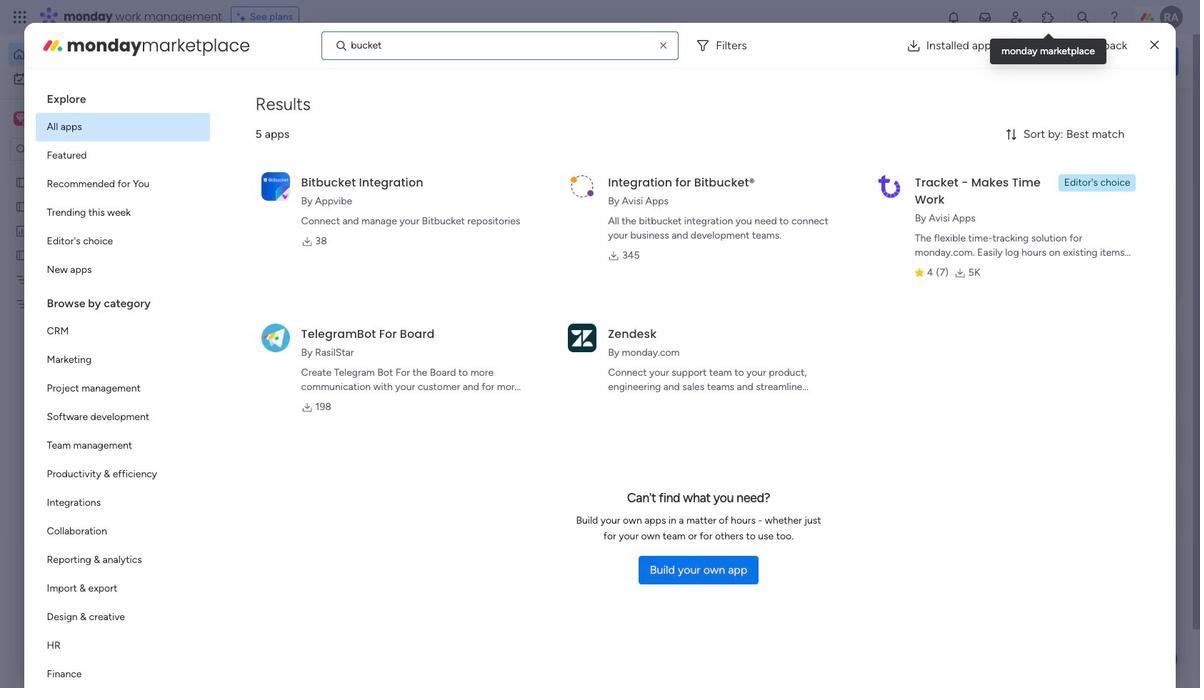 Task type: vqa. For each thing, say whether or not it's contained in the screenshot.
Ruby Anderson Image
yes



Task type: locate. For each thing, give the bounding box(es) containing it.
public board image up public board icon
[[15, 175, 29, 189]]

0 vertical spatial heading
[[35, 80, 210, 113]]

2 heading from the top
[[35, 284, 210, 317]]

0 vertical spatial public board image
[[15, 175, 29, 189]]

0 vertical spatial monday marketplace image
[[1041, 10, 1055, 24]]

v2 user feedback image
[[976, 53, 987, 69]]

app logo image
[[261, 172, 290, 201], [568, 172, 597, 201], [875, 172, 904, 201], [261, 324, 290, 352], [568, 324, 597, 352]]

search everything image
[[1076, 10, 1091, 24]]

public board image
[[15, 199, 29, 213]]

1 vertical spatial monday marketplace image
[[41, 34, 64, 57]]

select product image
[[13, 10, 27, 24]]

option
[[9, 43, 174, 66], [9, 67, 174, 90], [35, 113, 210, 141], [35, 141, 210, 170], [0, 169, 182, 172], [35, 170, 210, 199], [35, 199, 210, 227], [35, 227, 210, 256], [35, 256, 210, 284], [35, 317, 210, 346], [35, 346, 210, 374], [35, 374, 210, 403], [35, 403, 210, 432], [35, 432, 210, 460], [35, 460, 210, 489], [35, 489, 210, 517], [35, 517, 210, 546], [35, 546, 210, 575], [35, 575, 210, 603], [35, 603, 210, 632], [35, 632, 210, 660], [35, 660, 210, 688]]

monday marketplace image
[[1041, 10, 1055, 24], [41, 34, 64, 57]]

templates image image
[[978, 108, 1166, 207]]

public board image
[[15, 175, 29, 189], [15, 248, 29, 262]]

0 horizontal spatial monday marketplace image
[[41, 34, 64, 57]]

see plans image
[[237, 9, 250, 25]]

ruby anderson image
[[1161, 6, 1183, 29]]

workspace image
[[16, 111, 26, 126]]

workspace image
[[14, 111, 28, 126]]

list box
[[35, 80, 210, 688], [0, 167, 182, 508]]

dapulse x slim image
[[1151, 37, 1159, 54]]

1 horizontal spatial monday marketplace image
[[1041, 10, 1055, 24]]

public board image down the public dashboard image
[[15, 248, 29, 262]]

1 vertical spatial public board image
[[15, 248, 29, 262]]

v2 bolt switch image
[[1088, 53, 1096, 69]]

contact sales element
[[965, 478, 1179, 536]]

notifications image
[[947, 10, 961, 24]]

heading
[[35, 80, 210, 113], [35, 284, 210, 317]]

workspace selection element
[[14, 110, 119, 129]]

1 vertical spatial heading
[[35, 284, 210, 317]]



Task type: describe. For each thing, give the bounding box(es) containing it.
1 heading from the top
[[35, 80, 210, 113]]

getting started element
[[965, 341, 1179, 398]]

help image
[[1108, 10, 1122, 24]]

quick search results list box
[[221, 134, 930, 498]]

Search in workspace field
[[30, 141, 119, 158]]

help center element
[[965, 410, 1179, 467]]

public dashboard image
[[15, 224, 29, 237]]

update feed image
[[978, 10, 993, 24]]

2 public board image from the top
[[15, 248, 29, 262]]

1 public board image from the top
[[15, 175, 29, 189]]

invite members image
[[1010, 10, 1024, 24]]



